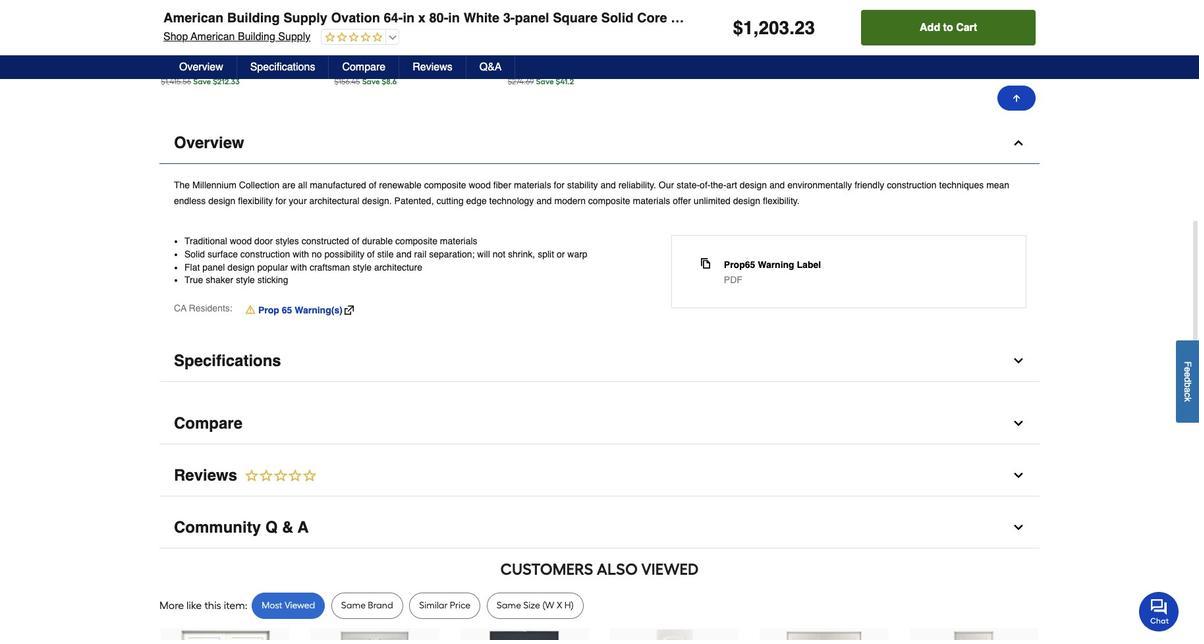 Task type: vqa. For each thing, say whether or not it's contained in the screenshot.
Diamond NOW  #G10 W2430R - Thumbnail
no



Task type: locate. For each thing, give the bounding box(es) containing it.
panel up slab
[[604, 23, 627, 34]]

durable
[[362, 236, 393, 247]]

0 horizontal spatial 1,203
[[165, 56, 202, 75]]

1 vertical spatial prehung
[[193, 75, 228, 87]]

prehung inside american building supply ovation 64-in x 80-in white 3- panel square solid core prefinished mdf reversible/universal inswing double prehung interior door
[[193, 75, 228, 87]]

design down surface
[[228, 262, 255, 272]]

x for american building supply ovation 28-in x 80-in 3-panel square solid core mdf slab door
[[566, 23, 571, 34]]

offer
[[673, 196, 691, 206]]

this
[[204, 599, 221, 612]]

x right 28-
[[566, 23, 571, 34]]

1 vertical spatial specifications button
[[159, 340, 1040, 382]]

1 chevron down image from the top
[[1012, 354, 1025, 368]]

1 horizontal spatial 64-
[[384, 11, 403, 26]]

0 horizontal spatial 64-
[[197, 23, 210, 34]]

1 vertical spatial with
[[291, 262, 307, 272]]

0 vertical spatial for
[[554, 180, 565, 191]]

compare
[[342, 61, 386, 73], [174, 414, 242, 433]]

double down the shop
[[161, 75, 191, 87]]

2 vertical spatial chevron down image
[[1012, 469, 1025, 482]]

door
[[254, 236, 273, 247]]

0 horizontal spatial interior
[[230, 75, 260, 87]]

square up .23
[[187, 36, 217, 47]]

panel inside american building supply ovation 64-in x 80-in white 3- panel square solid core prefinished mdf reversible/universal inswing double prehung interior door
[[161, 36, 185, 47]]

door inside american building supply ovation 64-in x 80-in white 3- panel square solid core prefinished mdf reversible/universal inswing double prehung interior door
[[262, 75, 282, 87]]

core inside american building supply ovation 64-in x 80-in white 3- panel square solid core prefinished mdf reversible/universal inswing double prehung interior door
[[242, 36, 262, 47]]

reviews button up community q & a button
[[159, 455, 1040, 497]]

solid up 212.33
[[219, 36, 240, 47]]

panel up shaker
[[202, 262, 225, 272]]

1 horizontal spatial save
[[362, 77, 380, 87]]

e up b
[[1183, 373, 1193, 378]]

1 horizontal spatial traditional
[[391, 9, 436, 21]]

1 horizontal spatial zero stars image
[[322, 32, 383, 44]]

x right the shop
[[219, 23, 224, 34]]

0 horizontal spatial materials
[[440, 236, 477, 247]]

80- up 212.33
[[226, 23, 239, 34]]

viewed right most
[[285, 600, 315, 611]]

2 horizontal spatial materials
[[633, 196, 670, 206]]

also
[[597, 560, 638, 579]]

composite up the cutting
[[424, 180, 466, 191]]

3 save from the left
[[536, 77, 554, 87]]

building for american building supply ovation 64-in x 80-in white 3-panel square solid core prefinished mdf reversible/universal inswing double prehung interior door
[[227, 11, 280, 26]]

wood up edge
[[469, 180, 491, 191]]

0 vertical spatial wood
[[469, 180, 491, 191]]

1 same from the left
[[341, 600, 366, 611]]

1 vertical spatial prefinished
[[161, 49, 207, 60]]

and up architecture
[[396, 249, 412, 260]]

0 horizontal spatial for
[[275, 196, 286, 206]]

ovation inside american building supply ovation 64-in x 80-in white 3- panel square solid core prefinished mdf reversible/universal inswing double prehung interior door
[[161, 23, 194, 34]]

ovation up '$ 1,203 .23'
[[161, 23, 194, 34]]

document image
[[700, 259, 711, 269]]

64- up pine
[[384, 11, 403, 26]]

solid
[[601, 11, 634, 26], [416, 23, 436, 34], [219, 36, 240, 47], [540, 36, 560, 47], [184, 249, 205, 260]]

1 horizontal spatial double
[[959, 11, 1004, 26]]

the-
[[711, 180, 726, 191]]

satin
[[760, 23, 781, 34]]

design down "millennium"
[[208, 196, 235, 206]]

0 horizontal spatial zero stars image
[[237, 468, 318, 485]]

lever
[[735, 23, 758, 34]]

of up possibility
[[352, 236, 360, 247]]

0 horizontal spatial wood
[[230, 236, 252, 247]]

0 vertical spatial reversible/universal
[[773, 11, 903, 26]]

inswing inside american building supply ovation 64-in x 80-in white 3- panel square solid core prefinished mdf reversible/universal inswing double prehung interior door
[[247, 62, 279, 73]]

panel
[[515, 11, 549, 26], [390, 23, 414, 34], [604, 23, 627, 34], [161, 36, 185, 47], [202, 262, 225, 272]]

0 horizontal spatial mdf
[[209, 49, 226, 60]]

1 vertical spatial materials
[[633, 196, 670, 206]]

panel up wood on the top of the page
[[390, 23, 414, 34]]

chevron down image
[[1012, 521, 1025, 534]]

64- inside american building supply ovation 64-in x 80-in white 3- panel square solid core prefinished mdf reversible/universal inswing double prehung interior door
[[197, 23, 210, 34]]

construction
[[887, 180, 937, 191], [240, 249, 290, 260]]

architectural
[[309, 196, 360, 206]]

8.6
[[386, 77, 397, 87]]

1 vertical spatial inswing
[[247, 62, 279, 73]]

1 horizontal spatial 3-
[[503, 11, 515, 26]]

warning image
[[246, 304, 255, 315]]

core
[[637, 11, 667, 26], [439, 23, 459, 34], [242, 36, 262, 47], [563, 36, 583, 47]]

147 list item
[[334, 0, 477, 94]]

traditional inside traditional 32-in x 80-in clear 6-panel solid core unfinished pine wood bifold door hardware included
[[391, 9, 436, 21]]

80- for american building supply ovation 28-in x 80-in 3-panel square solid core mdf slab door
[[573, 23, 586, 34]]

save for 1,203
[[193, 77, 211, 87]]

reviews for reviews button to the bottom
[[174, 466, 237, 485]]

3 chevron down image from the top
[[1012, 469, 1025, 482]]

panel up .49
[[515, 11, 549, 26]]

composite up rail
[[395, 236, 437, 247]]

1 horizontal spatial 1,203
[[743, 17, 789, 38]]

52 list item
[[681, 0, 824, 94]]

building inside the american building supply ovation 28-in x 80-in 3-panel square solid core mdf slab door
[[551, 9, 584, 21]]

not
[[493, 249, 505, 260]]

1 vertical spatial overview
[[174, 134, 244, 152]]

of inside the millennium collection are all manufactured of renewable composite wood fiber materials for stability and reliability. our state-of-the-art design and environmentally friendly construction techniques mean endless design flexibility for your architectural design. patented, cutting edge technology and modern composite materials offer unlimited design flexibility.
[[369, 180, 376, 191]]

1 horizontal spatial mdf
[[746, 11, 770, 26]]

square for american building supply ovation 64-in x 80-in white 3-panel square solid core prefinished mdf reversible/universal inswing double prehung interior door
[[553, 11, 598, 26]]

american building supply ovation 64-in x 80-in white 3-panel square solid core prefinished mdf reversible/universal inswing double prehung interior door
[[163, 11, 1145, 26]]

0 vertical spatial inswing
[[907, 11, 956, 26]]

0 horizontal spatial construction
[[240, 249, 290, 260]]

door inside the american building supply ovation 28-in x 80-in 3-panel square solid core mdf slab door
[[627, 36, 647, 47]]

0 vertical spatial overview
[[179, 61, 223, 73]]

$
[[733, 17, 743, 38], [161, 58, 165, 67], [334, 58, 339, 67], [508, 58, 512, 67], [681, 58, 686, 67], [213, 77, 217, 87], [382, 77, 386, 87], [556, 77, 560, 87]]

specifications down residents:
[[174, 352, 281, 370]]

0 vertical spatial overview button
[[166, 55, 237, 79]]

overview
[[179, 61, 223, 73], [174, 134, 244, 152]]

prehung for american building supply ovation 64-in x 80-in white 3-panel square solid core prefinished mdf reversible/universal inswing double prehung interior door
[[1008, 11, 1061, 26]]

inswing down shop american building supply
[[247, 62, 279, 73]]

h)
[[565, 600, 574, 611]]

manufactured
[[310, 180, 366, 191]]

and inside the traditional wood door styles constructed of durable composite materials solid surface construction with no possibility of stile and rail separation; will not shrink, split or warp flat panel design popular with craftsman style architecture true shaker style sticking
[[396, 249, 412, 260]]

reviews down "bifold"
[[413, 61, 452, 73]]

specifications button
[[237, 55, 329, 79], [159, 340, 1040, 382]]

1 save from the left
[[193, 77, 211, 87]]

overview up "millennium"
[[174, 134, 244, 152]]

materials up separation;
[[440, 236, 477, 247]]

80- up mdf
[[573, 23, 586, 34]]

save down .85
[[362, 77, 380, 87]]

reviews button down "bifold"
[[399, 55, 466, 79]]

style down possibility
[[353, 262, 372, 272]]

1 horizontal spatial compare
[[342, 61, 386, 73]]

0 vertical spatial zero stars image
[[322, 32, 383, 44]]

1 vertical spatial reviews
[[174, 466, 237, 485]]

materials inside the traditional wood door styles constructed of durable composite materials solid surface construction with no possibility of stile and rail separation; will not shrink, split or warp flat panel design popular with craftsman style architecture true shaker style sticking
[[440, 236, 477, 247]]

save inside 147 list item
[[362, 77, 380, 87]]

reversible/universal for american building supply ovation 64-in x 80-in white 3-panel square solid core prefinished mdf reversible/universal inswing double prehung interior door
[[773, 11, 903, 26]]

double for american building supply ovation 64-in x 80-in white 3- panel square solid core prefinished mdf reversible/universal inswing double prehung interior door
[[161, 75, 191, 87]]

technology
[[489, 196, 534, 206]]

0 horizontal spatial prefinished
[[161, 49, 207, 60]]

solid inside traditional 32-in x 80-in clear 6-panel solid core unfinished pine wood bifold door hardware included
[[416, 23, 436, 34]]

2 save from the left
[[362, 77, 380, 87]]

double right the to
[[959, 11, 1004, 26]]

core inside the american building supply ovation 28-in x 80-in 3-panel square solid core mdf slab door
[[563, 36, 583, 47]]

materials down the reliability.
[[633, 196, 670, 206]]

1,203 list item
[[161, 0, 303, 94]]

1 vertical spatial mdf
[[209, 49, 226, 60]]

0 horizontal spatial square
[[187, 36, 217, 47]]

mdf
[[746, 11, 770, 26], [209, 49, 226, 60]]

0 vertical spatial specifications
[[250, 61, 315, 73]]

k
[[1183, 398, 1193, 402]]

white for american building supply ovation 64-in x 80-in white 3- panel square solid core prefinished mdf reversible/universal inswing double prehung interior door
[[249, 23, 274, 34]]

0 vertical spatial with
[[293, 249, 309, 260]]

slab
[[606, 36, 625, 47]]

x left "h)"
[[557, 600, 562, 611]]

square inside american building supply ovation 64-in x 80-in white 3- panel square solid core prefinished mdf reversible/universal inswing double prehung interior door
[[187, 36, 217, 47]]

price
[[450, 600, 471, 611]]

inswing left cart
[[907, 11, 956, 26]]

overview up $1,415.56 save $ 212.33
[[179, 61, 223, 73]]

23
[[795, 17, 815, 38]]

building inside american building supply ovation 64-in x 80-in white 3- panel square solid core prefinished mdf reversible/universal inswing double prehung interior door
[[204, 9, 237, 21]]

ovation left 28-
[[508, 23, 541, 34]]

storeroom
[[681, 49, 725, 60]]

0 horizontal spatial traditional
[[184, 236, 227, 247]]

craftsman
[[310, 262, 350, 272]]

6-
[[382, 23, 390, 34]]

1 vertical spatial overview button
[[159, 123, 1040, 164]]

80- for american building supply ovation 64-in x 80-in white 3-panel square solid core prefinished mdf reversible/universal inswing double prehung interior door
[[429, 11, 448, 26]]

solid up flat
[[184, 249, 205, 260]]

materials up technology
[[514, 180, 551, 191]]

2 horizontal spatial ovation
[[508, 23, 541, 34]]

bay
[[373, 9, 389, 21]]

0 horizontal spatial viewed
[[285, 600, 315, 611]]

1 horizontal spatial viewed
[[641, 560, 699, 579]]

interior inside american building supply ovation 64-in x 80-in white 3- panel square solid core prefinished mdf reversible/universal inswing double prehung interior door
[[230, 75, 260, 87]]

80- inside the american building supply ovation 28-in x 80-in 3-panel square solid core mdf slab door
[[573, 23, 586, 34]]

1 vertical spatial double
[[161, 75, 191, 87]]

specifications
[[250, 61, 315, 73], [174, 352, 281, 370]]

3- for american building supply ovation 64-in x 80-in white 3-panel square solid core prefinished mdf reversible/universal inswing double prehung interior door
[[503, 11, 515, 26]]

construction inside the millennium collection are all manufactured of renewable composite wood fiber materials for stability and reliability. our state-of-the-art design and environmentally friendly construction techniques mean endless design flexibility for your architectural design. patented, cutting edge technology and modern composite materials offer unlimited design flexibility.
[[887, 180, 937, 191]]

with left "no"
[[293, 249, 309, 260]]

prehung
[[1008, 11, 1061, 26], [193, 75, 228, 87]]

prefinished
[[671, 11, 743, 26], [161, 49, 207, 60]]

wood
[[469, 180, 491, 191], [230, 236, 252, 247]]

traditional up wood on the top of the page
[[391, 9, 436, 21]]

1 horizontal spatial square
[[508, 36, 538, 47]]

a
[[1183, 388, 1193, 393]]

of down durable
[[367, 249, 375, 260]]

x right 32-
[[461, 9, 465, 21]]

ca
[[174, 303, 187, 313]]

american inside the american building supply ovation 28-in x 80-in 3-panel square solid core mdf slab door
[[508, 9, 549, 21]]

traditional for core
[[391, 9, 436, 21]]

solid inside american building supply ovation 64-in x 80-in white 3- panel square solid core prefinished mdf reversible/universal inswing double prehung interior door
[[219, 36, 240, 47]]

$274.69
[[508, 77, 534, 87]]

1 vertical spatial composite
[[588, 196, 630, 206]]

prop
[[258, 305, 279, 315]]

2 chevron down image from the top
[[1012, 417, 1025, 430]]

interior for american building supply ovation 64-in x 80-in white 3-panel square solid core prefinished mdf reversible/universal inswing double prehung interior door
[[1065, 11, 1110, 26]]

0 vertical spatial traditional
[[391, 9, 436, 21]]

reviews for topmost reviews button
[[413, 61, 452, 73]]

zero stars image up the q
[[237, 468, 318, 485]]

prefinished inside american building supply ovation 64-in x 80-in white 3- panel square solid core prefinished mdf reversible/universal inswing double prehung interior door
[[161, 49, 207, 60]]

64- right the shop
[[197, 23, 210, 34]]

0 horizontal spatial same
[[341, 600, 366, 611]]

1 vertical spatial traditional
[[184, 236, 227, 247]]

composite inside the traditional wood door styles constructed of durable composite materials solid surface construction with no possibility of stile and rail separation; will not shrink, split or warp flat panel design popular with craftsman style architecture true shaker style sticking
[[395, 236, 437, 247]]

x left 32-
[[418, 11, 426, 26]]

1 horizontal spatial wood
[[469, 180, 491, 191]]

80- down kimberly
[[334, 23, 348, 34]]

solid up wood on the top of the page
[[416, 23, 436, 34]]

solid inside the traditional wood door styles constructed of durable composite materials solid surface construction with no possibility of stile and rail separation; will not shrink, split or warp flat panel design popular with craftsman style architecture true shaker style sticking
[[184, 249, 205, 260]]

52
[[686, 56, 703, 75]]

traditional inside the traditional wood door styles constructed of durable composite materials solid surface construction with no possibility of stile and rail separation; will not shrink, split or warp flat panel design popular with craftsman style architecture true shaker style sticking
[[184, 236, 227, 247]]

construction right friendly
[[887, 180, 937, 191]]

1 horizontal spatial construction
[[887, 180, 937, 191]]

patented,
[[394, 196, 434, 206]]

0 vertical spatial double
[[959, 11, 1004, 26]]

f
[[1183, 362, 1193, 367]]

in
[[451, 9, 459, 21], [403, 11, 415, 26], [448, 11, 460, 26], [210, 23, 217, 34], [239, 23, 247, 34], [348, 23, 355, 34], [556, 23, 564, 34], [586, 23, 593, 34]]

wood up surface
[[230, 236, 252, 247]]

e up d at bottom right
[[1183, 367, 1193, 373]]

$156.45
[[334, 77, 360, 87]]

same left size at the left bottom
[[497, 600, 521, 611]]

x inside the american building supply ovation 28-in x 80-in 3-panel square solid core mdf slab door
[[566, 23, 571, 34]]

2 vertical spatial composite
[[395, 236, 437, 247]]

prefinished up interior/exterior
[[671, 11, 743, 26]]

american building supply ovation 64-in x 80-in white 3- panel square solid core prefinished mdf reversible/universal inswing double prehung interior door
[[161, 9, 284, 87]]

0 vertical spatial materials
[[514, 180, 551, 191]]

save inside the "1,203" list item
[[193, 77, 211, 87]]

reversible/universal inside american building supply ovation 64-in x 80-in white 3- panel square solid core prefinished mdf reversible/universal inswing double prehung interior door
[[161, 62, 245, 73]]

ovation
[[331, 11, 380, 26], [161, 23, 194, 34], [508, 23, 541, 34]]

0 vertical spatial style
[[353, 262, 372, 272]]

0 vertical spatial interior
[[1065, 11, 1110, 26]]

$274.69 save $ 41.2
[[508, 77, 574, 87]]

design
[[740, 180, 767, 191], [208, 196, 235, 206], [733, 196, 760, 206], [228, 262, 255, 272]]

double inside american building supply ovation 64-in x 80-in white 3- panel square solid core prefinished mdf reversible/universal inswing double prehung interior door
[[161, 75, 191, 87]]

supply inside american building supply ovation 64-in x 80-in white 3- panel square solid core prefinished mdf reversible/universal inswing double prehung interior door
[[239, 9, 268, 21]]

same left brand
[[341, 600, 366, 611]]

surface
[[208, 249, 238, 260]]

1 vertical spatial chevron down image
[[1012, 417, 1025, 430]]

american building supply encore 64-in x 80-in white 3-panel square solid core prefinished mdf reversible/universal inswing double prehung interior door image
[[773, 630, 876, 640]]

arrow up image
[[1011, 93, 1022, 103]]

64- for american building supply ovation 64-in x 80-in white 3- panel square solid core prefinished mdf reversible/universal inswing double prehung interior door
[[197, 23, 210, 34]]

f e e d b a c k button
[[1176, 341, 1199, 423]]

2 vertical spatial of
[[367, 249, 375, 260]]

millennium collection encore 32-in x 80-in white 3-panel square solid core prefinished mdf right hand inswing single prehung interior door image
[[923, 630, 1026, 640]]

chevron down image for specifications
[[1012, 354, 1025, 368]]

0 horizontal spatial double
[[161, 75, 191, 87]]

0 horizontal spatial 3-
[[276, 23, 284, 34]]

zero stars image up hardware
[[322, 32, 383, 44]]

overview button
[[166, 55, 237, 79], [159, 123, 1040, 164]]

for up modern
[[554, 180, 565, 191]]

american inside american building supply ovation 64-in x 80-in white 3- panel square solid core prefinished mdf reversible/universal inswing double prehung interior door
[[161, 9, 202, 21]]

1 horizontal spatial white
[[464, 11, 499, 26]]

0 vertical spatial reviews
[[413, 61, 452, 73]]

specifications down shop american building supply
[[250, 61, 315, 73]]

1 vertical spatial interior
[[230, 75, 260, 87]]

door inside traditional 32-in x 80-in clear 6-panel solid core unfinished pine wood bifold door hardware included
[[454, 36, 474, 47]]

1 vertical spatial wood
[[230, 236, 252, 247]]

chevron down image
[[1012, 354, 1025, 368], [1012, 417, 1025, 430], [1012, 469, 1025, 482]]

0 vertical spatial prefinished
[[671, 11, 743, 26]]

0 vertical spatial viewed
[[641, 560, 699, 579]]

item
[[224, 599, 245, 612]]

save down .23
[[193, 77, 211, 87]]

and right stability
[[601, 180, 616, 191]]

chat invite button image
[[1139, 592, 1179, 632]]

ovation up unfinished
[[331, 11, 380, 26]]

0 horizontal spatial save
[[193, 77, 211, 87]]

of up design.
[[369, 180, 376, 191]]

80- up "bifold"
[[429, 11, 448, 26]]

modern
[[554, 196, 586, 206]]

american for american building supply ovation 64-in x 80-in white 3-panel square solid core prefinished mdf reversible/universal inswing double prehung interior door
[[163, 11, 223, 26]]

reviews up community
[[174, 466, 237, 485]]

double
[[959, 11, 1004, 26], [161, 75, 191, 87]]

panel up '$ 1,203 .23'
[[161, 36, 185, 47]]

panel inside the american building supply ovation 28-in x 80-in 3-panel square solid core mdf slab door
[[604, 23, 627, 34]]

1 horizontal spatial interior
[[1065, 11, 1110, 26]]

0 horizontal spatial reversible/universal
[[161, 62, 245, 73]]

for left the 'your'
[[275, 196, 286, 206]]

with right popular
[[291, 262, 307, 272]]

2 horizontal spatial save
[[536, 77, 554, 87]]

1 vertical spatial 1,203
[[165, 56, 202, 75]]

0 horizontal spatial reviews
[[174, 466, 237, 485]]

0 vertical spatial construction
[[887, 180, 937, 191]]

0 vertical spatial mdf
[[746, 11, 770, 26]]

0 horizontal spatial compare
[[174, 414, 242, 433]]

wood inside the traditional wood door styles constructed of durable composite materials solid surface construction with no possibility of stile and rail separation; will not shrink, split or warp flat panel design popular with craftsman style architecture true shaker style sticking
[[230, 236, 252, 247]]

commercial
[[681, 23, 733, 34]]

supply
[[239, 9, 268, 21], [586, 9, 615, 21], [283, 11, 327, 26], [278, 31, 311, 43]]

commercial
[[714, 9, 774, 21]]

0 vertical spatial compare
[[342, 61, 386, 73]]

styles
[[275, 236, 299, 247]]

mdf inside american building supply ovation 64-in x 80-in white 3- panel square solid core prefinished mdf reversible/universal inswing double prehung interior door
[[209, 49, 226, 60]]

3- inside american building supply ovation 64-in x 80-in white 3- panel square solid core prefinished mdf reversible/universal inswing double prehung interior door
[[276, 23, 284, 34]]

traditional up surface
[[184, 236, 227, 247]]

2 same from the left
[[497, 600, 521, 611]]

ovation for 233
[[508, 23, 541, 34]]

80- for american building supply ovation 64-in x 80-in white 3- panel square solid core prefinished mdf reversible/universal inswing double prehung interior door
[[226, 23, 239, 34]]

65
[[282, 305, 292, 315]]

double for american building supply ovation 64-in x 80-in white 3-panel square solid core prefinished mdf reversible/universal inswing double prehung interior door
[[959, 11, 1004, 26]]

0 vertical spatial of
[[369, 180, 376, 191]]

1 horizontal spatial reviews
[[413, 61, 452, 73]]

1,203 inside list item
[[165, 56, 202, 75]]

80- inside american building supply ovation 64-in x 80-in white 3- panel square solid core prefinished mdf reversible/universal inswing double prehung interior door
[[226, 23, 239, 34]]

zero stars image
[[322, 32, 383, 44], [237, 468, 318, 485]]

1 horizontal spatial same
[[497, 600, 521, 611]]

1 horizontal spatial style
[[353, 262, 372, 272]]

square up mdf
[[553, 11, 598, 26]]

1 horizontal spatial inswing
[[907, 11, 956, 26]]

supply up mdf
[[586, 9, 615, 21]]

save inside 233 list item
[[536, 77, 554, 87]]

supply inside the american building supply ovation 28-in x 80-in 3-panel square solid core mdf slab door
[[586, 9, 615, 21]]

split
[[538, 249, 554, 260]]

233 list item
[[508, 0, 650, 94]]

chevron up image
[[1012, 137, 1025, 150]]

state-
[[677, 180, 700, 191]]

save down .49
[[536, 77, 554, 87]]

0 horizontal spatial style
[[236, 275, 255, 285]]

construction down door
[[240, 249, 290, 260]]

american for american building supply ovation 28-in x 80-in 3-panel square solid core mdf slab door
[[508, 9, 549, 21]]

design inside the traditional wood door styles constructed of durable composite materials solid surface construction with no possibility of stile and rail separation; will not shrink, split or warp flat panel design popular with craftsman style architecture true shaker style sticking
[[228, 262, 255, 272]]

prefinished down the shop
[[161, 49, 207, 60]]

1,203 for .
[[743, 17, 789, 38]]

chevron down image for compare
[[1012, 417, 1025, 430]]

ovation inside the american building supply ovation 28-in x 80-in 3-panel square solid core mdf slab door
[[508, 23, 541, 34]]

3- inside the american building supply ovation 28-in x 80-in 3-panel square solid core mdf slab door
[[596, 23, 604, 34]]

endless
[[174, 196, 206, 206]]

possibility
[[324, 249, 364, 260]]

x inside american building supply ovation 64-in x 80-in white 3- panel square solid core prefinished mdf reversible/universal inswing double prehung interior door
[[219, 23, 224, 34]]

white inside american building supply ovation 64-in x 80-in white 3- panel square solid core prefinished mdf reversible/universal inswing double prehung interior door
[[249, 23, 274, 34]]

sticking
[[257, 275, 288, 285]]

style right shaker
[[236, 275, 255, 285]]

1 horizontal spatial prehung
[[1008, 11, 1061, 26]]

supply up shop american building supply
[[239, 9, 268, 21]]

e
[[1183, 367, 1193, 373], [1183, 373, 1193, 378]]

square inside the american building supply ovation 28-in x 80-in 3-panel square solid core mdf slab door
[[508, 36, 538, 47]]

edge
[[466, 196, 487, 206]]

viewed right also
[[641, 560, 699, 579]]

composite down stability
[[588, 196, 630, 206]]

0 vertical spatial 1,203
[[743, 17, 789, 38]]

1 vertical spatial compare
[[174, 414, 242, 433]]

solid down 28-
[[540, 36, 560, 47]]

square up 233
[[508, 36, 538, 47]]

supply left kimberly
[[283, 11, 327, 26]]

traditional wood door styles constructed of durable composite materials solid surface construction with no possibility of stile and rail separation; will not shrink, split or warp flat panel design popular with craftsman style architecture true shaker style sticking
[[184, 236, 587, 285]]

supply for american building supply ovation 28-in x 80-in 3-panel square solid core mdf slab door
[[586, 9, 615, 21]]

0 horizontal spatial ovation
[[161, 23, 194, 34]]

1 horizontal spatial prefinished
[[671, 11, 743, 26]]

reliabilt 30-in x 80-in 2-panel round top hollow core primed molded composite right hand inswing single prehung interior door image
[[623, 630, 726, 640]]

bifold
[[428, 36, 452, 47]]

0 horizontal spatial prehung
[[193, 75, 228, 87]]

and left modern
[[536, 196, 552, 206]]



Task type: describe. For each thing, give the bounding box(es) containing it.
x for american building supply ovation 64-in x 80-in white 3-panel square solid core prefinished mdf reversible/universal inswing double prehung interior door
[[418, 11, 426, 26]]

q
[[265, 518, 278, 537]]

constructed
[[302, 236, 349, 247]]

square for american building supply ovation 64-in x 80-in white 3- panel square solid core prefinished mdf reversible/universal inswing double prehung interior door
[[187, 36, 217, 47]]

american for american building supply ovation 64-in x 80-in white 3- panel square solid core prefinished mdf reversible/universal inswing double prehung interior door
[[161, 9, 202, 21]]

building for american building supply ovation 28-in x 80-in 3-panel square solid core mdf slab door
[[551, 9, 584, 21]]

kimberly
[[334, 9, 371, 21]]

1 vertical spatial of
[[352, 236, 360, 247]]

reliabilt monroe 72-in x 80-in snow storm 2-panel square hollow core prefinished molded composite reversible/universal inswing/outswing double prehung interior door image
[[174, 630, 277, 640]]

interior/exterior
[[681, 36, 746, 47]]

shop
[[163, 31, 188, 43]]

wood inside the millennium collection are all manufactured of renewable composite wood fiber materials for stability and reliability. our state-of-the-art design and environmentally friendly construction techniques mean endless design flexibility for your architectural design. patented, cutting edge technology and modern composite materials offer unlimited design flexibility.
[[469, 180, 491, 191]]

hardware
[[334, 49, 376, 60]]

prop65 warning label link
[[724, 259, 821, 272]]

mean
[[986, 180, 1010, 191]]

stability
[[567, 180, 598, 191]]

design.
[[362, 196, 392, 206]]

prehung for american building supply ovation 64-in x 80-in white 3- panel square solid core prefinished mdf reversible/universal inswing double prehung interior door
[[193, 75, 228, 87]]

collection
[[239, 180, 280, 191]]

community q & a
[[174, 518, 309, 537]]

1 vertical spatial reviews button
[[159, 455, 1040, 497]]

inswing for american building supply ovation 64-in x 80-in white 3- panel square solid core prefinished mdf reversible/universal inswing double prehung interior door
[[247, 62, 279, 73]]

more like this item :
[[159, 599, 247, 612]]

same for same brand
[[341, 600, 366, 611]]

0 vertical spatial composite
[[424, 180, 466, 191]]

compare for compare button to the bottom
[[174, 414, 242, 433]]

0 vertical spatial specifications button
[[237, 55, 329, 79]]

architecture
[[374, 262, 422, 272]]

shop american building supply
[[163, 31, 311, 43]]

pdf
[[724, 275, 742, 286]]

american building supply ovation 28-in x 80-in 3-panel square solid core mdf slab door
[[508, 9, 647, 47]]

same for same size (w x h)
[[497, 600, 521, 611]]

&
[[282, 518, 293, 537]]

prop65
[[724, 260, 755, 270]]

$ 233 .49
[[508, 56, 549, 75]]

panel inside traditional 32-in x 80-in clear 6-panel solid core unfinished pine wood bifold door hardware included
[[390, 23, 414, 34]]

white for american building supply ovation 64-in x 80-in white 3-panel square solid core prefinished mdf reversible/universal inswing double prehung interior door
[[464, 11, 499, 26]]

american building supply ovation 64-in x 80-in snow storm 3-panel square solid core prefinished mdf reversible/universal inswing double prehung interior door image
[[323, 630, 426, 640]]

inswing for american building supply ovation 64-in x 80-in white 3-panel square solid core prefinished mdf reversible/universal inswing double prehung interior door
[[907, 11, 956, 26]]

$ 1,203 .23
[[161, 56, 213, 75]]

supply left unfinished
[[278, 31, 311, 43]]

core inside traditional 32-in x 80-in clear 6-panel solid core unfinished pine wood bifold door hardware included
[[439, 23, 459, 34]]

$ 1,203 . 23
[[733, 17, 815, 38]]

64- for american building supply ovation 64-in x 80-in white 3-panel square solid core prefinished mdf reversible/universal inswing double prehung interior door
[[384, 11, 403, 26]]

q&a button
[[466, 55, 516, 79]]

kimberly bay
[[334, 9, 389, 21]]

warning
[[758, 260, 794, 270]]

duty
[[799, 9, 819, 21]]

link icon image
[[345, 306, 354, 315]]

1,203 for .23
[[165, 56, 202, 75]]

design right "art"
[[740, 180, 767, 191]]

reversible/universal for american building supply ovation 64-in x 80-in white 3- panel square solid core prefinished mdf reversible/universal inswing double prehung interior door
[[161, 62, 245, 73]]

size
[[523, 600, 540, 611]]

supply for american building supply ovation 64-in x 80-in white 3-panel square solid core prefinished mdf reversible/universal inswing double prehung interior door
[[283, 11, 327, 26]]

x inside traditional 32-in x 80-in clear 6-panel solid core unfinished pine wood bifold door hardware included
[[461, 9, 465, 21]]

prop 65 warning(s) link
[[246, 304, 354, 317]]

popular
[[257, 262, 288, 272]]

stile
[[377, 249, 394, 260]]

compare for compare button to the top
[[342, 61, 386, 73]]

add to cart
[[920, 22, 977, 34]]

233
[[512, 56, 538, 75]]

construction inside the traditional wood door styles constructed of durable composite materials solid surface construction with no possibility of stile and rail separation; will not shrink, split or warp flat panel design popular with craftsman style architecture true shaker style sticking
[[240, 249, 290, 260]]

1 horizontal spatial for
[[554, 180, 565, 191]]

41.2
[[560, 77, 574, 87]]

to
[[943, 22, 953, 34]]

will
[[477, 249, 490, 260]]

1 vertical spatial viewed
[[285, 600, 315, 611]]

customers
[[500, 560, 593, 579]]

residents:
[[189, 303, 232, 313]]

overview for the bottommost 'overview' button
[[174, 134, 244, 152]]

$ inside $ 233 .49
[[508, 58, 512, 67]]

1 vertical spatial for
[[275, 196, 286, 206]]

design down "art"
[[733, 196, 760, 206]]

brand
[[368, 600, 393, 611]]

$ inside '$ 1,203 .23'
[[161, 58, 165, 67]]

all
[[298, 180, 307, 191]]

3- for american building supply ovation 64-in x 80-in white 3- panel square solid core prefinished mdf reversible/universal inswing double prehung interior door
[[276, 23, 284, 34]]

80- inside traditional 32-in x 80-in clear 6-panel solid core unfinished pine wood bifold door hardware included
[[334, 23, 348, 34]]

1 horizontal spatial materials
[[514, 180, 551, 191]]

friendly
[[855, 180, 884, 191]]

panel inside the traditional wood door styles constructed of durable composite materials solid surface construction with no possibility of stile and rail separation; will not shrink, split or warp flat panel design popular with craftsman style architecture true shaker style sticking
[[202, 262, 225, 272]]

ovation for 1,203
[[161, 23, 194, 34]]

1 vertical spatial compare button
[[159, 403, 1040, 445]]

millennium
[[192, 180, 237, 191]]

reliability.
[[618, 180, 656, 191]]

x for american building supply ovation 64-in x 80-in white 3- panel square solid core prefinished mdf reversible/universal inswing double prehung interior door
[[219, 23, 224, 34]]

prop65 warning label pdf
[[724, 260, 821, 286]]

save for 233
[[536, 77, 554, 87]]

your
[[289, 196, 307, 206]]

or
[[557, 249, 565, 260]]

pine
[[381, 36, 399, 47]]

community
[[174, 518, 261, 537]]

212.33
[[217, 77, 240, 87]]

0 vertical spatial reviews button
[[399, 55, 466, 79]]

2 e from the top
[[1183, 373, 1193, 378]]

$1,415.56
[[161, 77, 191, 87]]

save for 147
[[362, 77, 380, 87]]

brinks
[[681, 9, 712, 21]]

solid inside the american building supply ovation 28-in x 80-in 3-panel square solid core mdf slab door
[[540, 36, 560, 47]]

same brand
[[341, 600, 393, 611]]

1 horizontal spatial ovation
[[331, 11, 380, 26]]

d
[[1183, 378, 1193, 383]]

millennium collection ovation 64-in x 80-in slate 3-panel square solid core prefinished mdf reversible/universal inswing double prehung interior door image
[[473, 630, 576, 640]]

0 vertical spatial compare button
[[329, 55, 399, 79]]

prefinished for american building supply ovation 64-in x 80-in white 3- panel square solid core prefinished mdf reversible/universal inswing double prehung interior door
[[161, 49, 207, 60]]

prop 65 warning(s)
[[258, 305, 343, 315]]

most
[[262, 600, 282, 611]]

separation;
[[429, 249, 475, 260]]

and up flexibility.
[[770, 180, 785, 191]]

f e e d b a c k
[[1183, 362, 1193, 402]]

renewable
[[379, 180, 422, 191]]

add
[[920, 22, 940, 34]]

chevron down image for reviews
[[1012, 469, 1025, 482]]

$ inside $ 52 .97
[[681, 58, 686, 67]]

label
[[797, 260, 821, 270]]

traditional 32-in x 80-in clear 6-panel solid core unfinished pine wood bifold door hardware included
[[334, 9, 474, 60]]

32-
[[439, 9, 451, 21]]

overview for topmost 'overview' button
[[179, 61, 223, 73]]

community q & a button
[[159, 507, 1040, 549]]

like
[[187, 599, 202, 612]]

1 vertical spatial specifications
[[174, 352, 281, 370]]

supply for american building supply ovation 64-in x 80-in white 3- panel square solid core prefinished mdf reversible/universal inswing double prehung interior door
[[239, 9, 268, 21]]

q&a
[[479, 61, 502, 73]]

mdf for american building supply ovation 64-in x 80-in white 3-panel square solid core prefinished mdf reversible/universal inswing double prehung interior door
[[746, 11, 770, 26]]

interior for american building supply ovation 64-in x 80-in white 3- panel square solid core prefinished mdf reversible/universal inswing double prehung interior door
[[230, 75, 260, 87]]

building for american building supply ovation 64-in x 80-in white 3- panel square solid core prefinished mdf reversible/universal inswing double prehung interior door
[[204, 9, 237, 21]]

1 vertical spatial zero stars image
[[237, 468, 318, 485]]

environmentally
[[788, 180, 852, 191]]

.97
[[703, 58, 713, 67]]

mdf
[[585, 36, 604, 47]]

mdf for american building supply ovation 64-in x 80-in white 3- panel square solid core prefinished mdf reversible/universal inswing double prehung interior door
[[209, 49, 226, 60]]

wood
[[401, 36, 426, 47]]

techniques
[[939, 180, 984, 191]]

customers also viewed
[[500, 560, 699, 579]]

no
[[312, 249, 322, 260]]

similar
[[419, 600, 448, 611]]

$ inside $ 147 .85
[[334, 58, 339, 67]]

prefinished for american building supply ovation 64-in x 80-in white 3-panel square solid core prefinished mdf reversible/universal inswing double prehung interior door
[[671, 11, 743, 26]]

add to cart button
[[861, 10, 1036, 45]]

1 e from the top
[[1183, 367, 1193, 373]]

1 vertical spatial style
[[236, 275, 255, 285]]

flexibility.
[[763, 196, 800, 206]]

same size (w x h)
[[497, 600, 574, 611]]

solid up slab
[[601, 11, 634, 26]]

door inside light duty commercial lever satin chrome interior/exterior hall/closet storeroom door handle
[[727, 49, 747, 60]]

are
[[282, 180, 295, 191]]

traditional for surface
[[184, 236, 227, 247]]

handle
[[749, 49, 780, 60]]

warp
[[567, 249, 587, 260]]



